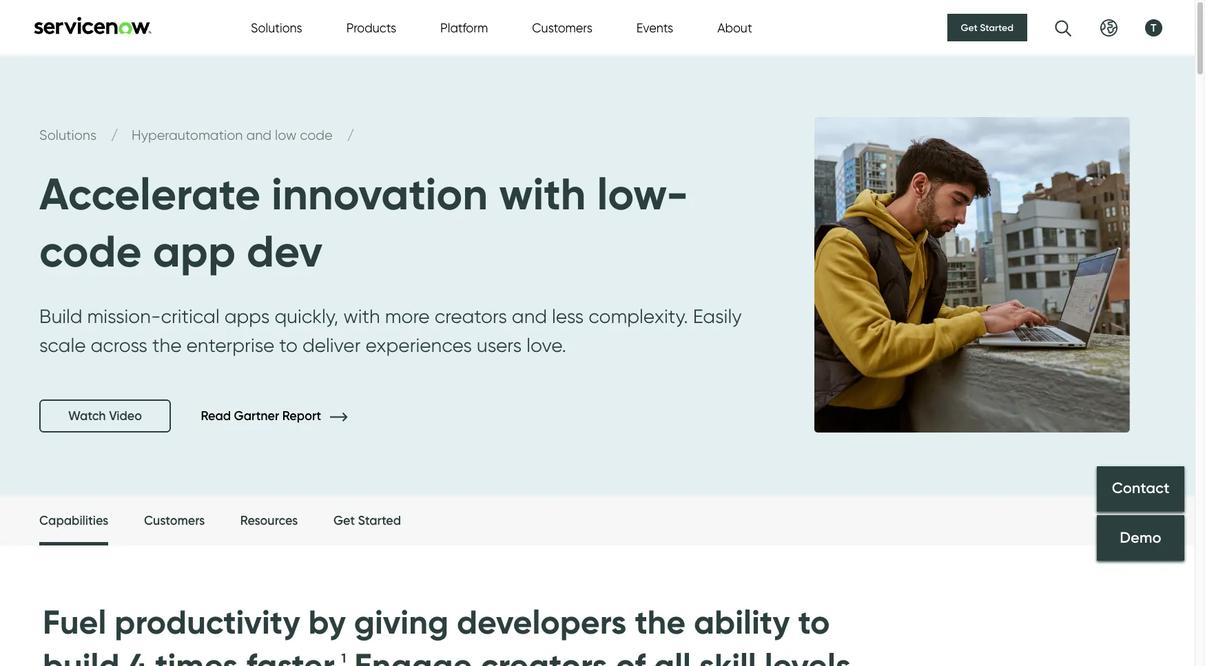 Task type: vqa. For each thing, say whether or not it's contained in the screenshot.
forms
no



Task type: locate. For each thing, give the bounding box(es) containing it.
1 horizontal spatial get started link
[[947, 14, 1028, 41]]

0 horizontal spatial customers
[[144, 514, 205, 529]]

complexity.
[[589, 305, 688, 328]]

0 vertical spatial to
[[279, 334, 298, 357]]

0 horizontal spatial and
[[246, 127, 272, 143]]

0 horizontal spatial to
[[279, 334, 298, 357]]

build mission-critical apps quickly, with more creators and less complexity. easily scale across the enterprise to deliver experiences users love.
[[39, 305, 742, 357]]

1 vertical spatial solutions
[[39, 127, 100, 143]]

accelerate innovation with low- code app dev
[[39, 167, 689, 279]]

platform
[[440, 20, 488, 35]]

and up love.
[[512, 305, 547, 328]]

innovation
[[272, 167, 488, 221]]

demo link
[[1097, 515, 1185, 561]]

0 vertical spatial started
[[980, 21, 1014, 34]]

code
[[300, 127, 333, 143], [39, 224, 142, 279]]

get started
[[961, 21, 1014, 34], [333, 514, 401, 529]]

contact link
[[1097, 467, 1185, 512]]

capabilities
[[39, 514, 108, 529]]

0 horizontal spatial with
[[343, 305, 380, 328]]

1 horizontal spatial get
[[961, 21, 978, 34]]

1 vertical spatial get
[[333, 514, 355, 529]]

video
[[109, 409, 142, 424]]

1 vertical spatial the
[[635, 602, 686, 643]]

build
[[39, 305, 82, 328]]

accelerate
[[39, 167, 261, 221]]

1 horizontal spatial solutions
[[251, 20, 302, 35]]

about button
[[718, 18, 752, 37]]

1 vertical spatial get started
[[333, 514, 401, 529]]

with inside accelerate innovation with low- code app dev
[[499, 167, 586, 221]]

capabilities link
[[39, 496, 108, 550]]

0 horizontal spatial started
[[358, 514, 401, 529]]

0 horizontal spatial get
[[333, 514, 355, 529]]

0 vertical spatial get started
[[961, 21, 1014, 34]]

1 horizontal spatial and
[[512, 305, 547, 328]]

events
[[637, 20, 673, 35]]

giving
[[354, 602, 449, 643]]

love.
[[527, 334, 566, 357]]

1 vertical spatial customers
[[144, 514, 205, 529]]

1
[[341, 650, 346, 666]]

1 horizontal spatial started
[[980, 21, 1014, 34]]

productivity
[[115, 602, 300, 643]]

developers
[[457, 602, 627, 643]]

1 vertical spatial code
[[39, 224, 142, 279]]

0 horizontal spatial get started link
[[333, 496, 401, 547]]

1 horizontal spatial customers
[[532, 20, 593, 35]]

customers for customers link
[[144, 514, 205, 529]]

get started link
[[947, 14, 1028, 41], [333, 496, 401, 547]]

started
[[980, 21, 1014, 34], [358, 514, 401, 529]]

easily
[[693, 305, 742, 328]]

1 horizontal spatial the
[[635, 602, 686, 643]]

to inside build mission-critical apps quickly, with more creators and less complexity. easily scale across the enterprise to deliver experiences users love.
[[279, 334, 298, 357]]

0 vertical spatial with
[[499, 167, 586, 221]]

watch video link
[[39, 400, 171, 433]]

0 vertical spatial code
[[300, 127, 333, 143]]

get
[[961, 21, 978, 34], [333, 514, 355, 529]]

the
[[152, 334, 182, 357], [635, 602, 686, 643]]

create great user experiences with low-code app dev image
[[771, 82, 1156, 467]]

customers link
[[144, 496, 205, 547]]

quickly,
[[275, 305, 339, 328]]

1 horizontal spatial get started
[[961, 21, 1014, 34]]

0 vertical spatial get started link
[[947, 14, 1028, 41]]

events button
[[637, 18, 673, 37]]

1 vertical spatial get started link
[[333, 496, 401, 547]]

resources
[[240, 514, 298, 529]]

1 vertical spatial with
[[343, 305, 380, 328]]

scale
[[39, 334, 86, 357]]

and inside build mission-critical apps quickly, with more creators and less complexity. easily scale across the enterprise to deliver experiences users love.
[[512, 305, 547, 328]]

0 horizontal spatial the
[[152, 334, 182, 357]]

0 vertical spatial customers
[[532, 20, 593, 35]]

0 horizontal spatial get started
[[333, 514, 401, 529]]

get started for get started link to the bottom
[[333, 514, 401, 529]]

1 horizontal spatial with
[[499, 167, 586, 221]]

hyperautomation
[[132, 127, 243, 143]]

to inside fuel productivity by giving developers the ability to build 4 times faster.
[[798, 602, 830, 643]]

1 vertical spatial and
[[512, 305, 547, 328]]

to
[[279, 334, 298, 357], [798, 602, 830, 643]]

0 horizontal spatial solutions
[[39, 127, 100, 143]]

and
[[246, 127, 272, 143], [512, 305, 547, 328]]

0 horizontal spatial code
[[39, 224, 142, 279]]

customers
[[532, 20, 593, 35], [144, 514, 205, 529]]

experiences
[[366, 334, 472, 357]]

deliver
[[302, 334, 361, 357]]

0 vertical spatial the
[[152, 334, 182, 357]]

0 vertical spatial and
[[246, 127, 272, 143]]

faster.
[[246, 645, 341, 666]]

1 horizontal spatial code
[[300, 127, 333, 143]]

with inside build mission-critical apps quickly, with more creators and less complexity. easily scale across the enterprise to deliver experiences users love.
[[343, 305, 380, 328]]

1 vertical spatial started
[[358, 514, 401, 529]]

started for get started link to the top
[[980, 21, 1014, 34]]

4
[[128, 645, 147, 666]]

with
[[499, 167, 586, 221], [343, 305, 380, 328]]

and left low
[[246, 127, 272, 143]]

1 horizontal spatial to
[[798, 602, 830, 643]]

read
[[201, 409, 231, 424]]

solutions
[[251, 20, 302, 35], [39, 127, 100, 143]]

0 vertical spatial get
[[961, 21, 978, 34]]

resources link
[[240, 496, 298, 547]]

0 vertical spatial solutions
[[251, 20, 302, 35]]

1 vertical spatial to
[[798, 602, 830, 643]]

watch
[[68, 409, 106, 424]]

by
[[308, 602, 346, 643]]

get started for get started link to the top
[[961, 21, 1014, 34]]



Task type: describe. For each thing, give the bounding box(es) containing it.
across
[[91, 334, 148, 357]]

the inside fuel productivity by giving developers the ability to build 4 times faster.
[[635, 602, 686, 643]]

the inside build mission-critical apps quickly, with more creators and less complexity. easily scale across the enterprise to deliver experiences users love.
[[152, 334, 182, 357]]

demo
[[1120, 529, 1162, 547]]

dev
[[247, 224, 323, 279]]

report
[[282, 409, 321, 424]]

enterprise
[[186, 334, 274, 357]]

watch video
[[68, 409, 142, 424]]

products button
[[347, 18, 396, 37]]

hyperautomation and low code
[[132, 127, 336, 143]]

solutions for solutions 'dropdown button'
[[251, 20, 302, 35]]

read gartner report
[[201, 409, 324, 424]]

low-
[[597, 167, 689, 221]]

ability
[[694, 602, 790, 643]]

solutions for solutions link
[[39, 127, 100, 143]]

about
[[718, 20, 752, 35]]

customers button
[[532, 18, 593, 37]]

low
[[275, 127, 297, 143]]

apps
[[224, 305, 270, 328]]

app
[[153, 224, 236, 279]]

times
[[155, 645, 238, 666]]

code inside accelerate innovation with low- code app dev
[[39, 224, 142, 279]]

creators
[[435, 305, 507, 328]]

less
[[552, 305, 584, 328]]

products
[[347, 20, 396, 35]]

contact
[[1112, 479, 1170, 498]]

platform button
[[440, 18, 488, 37]]

solutions button
[[251, 18, 302, 37]]

customers for 'customers' popup button
[[532, 20, 593, 35]]

read gartner report link
[[201, 409, 368, 424]]

fuel productivity by giving developers the ability to build 4 times faster.
[[43, 602, 830, 666]]

users
[[477, 334, 522, 357]]

solutions link
[[39, 127, 100, 143]]

critical
[[161, 305, 220, 328]]

hyperautomation and low code link
[[132, 127, 336, 143]]

build
[[43, 645, 120, 666]]

fuel
[[43, 602, 106, 643]]

gartner
[[234, 409, 279, 424]]

servicenow image
[[32, 16, 153, 34]]

more
[[385, 305, 430, 328]]

started for get started link to the bottom
[[358, 514, 401, 529]]

mission-
[[87, 305, 161, 328]]



